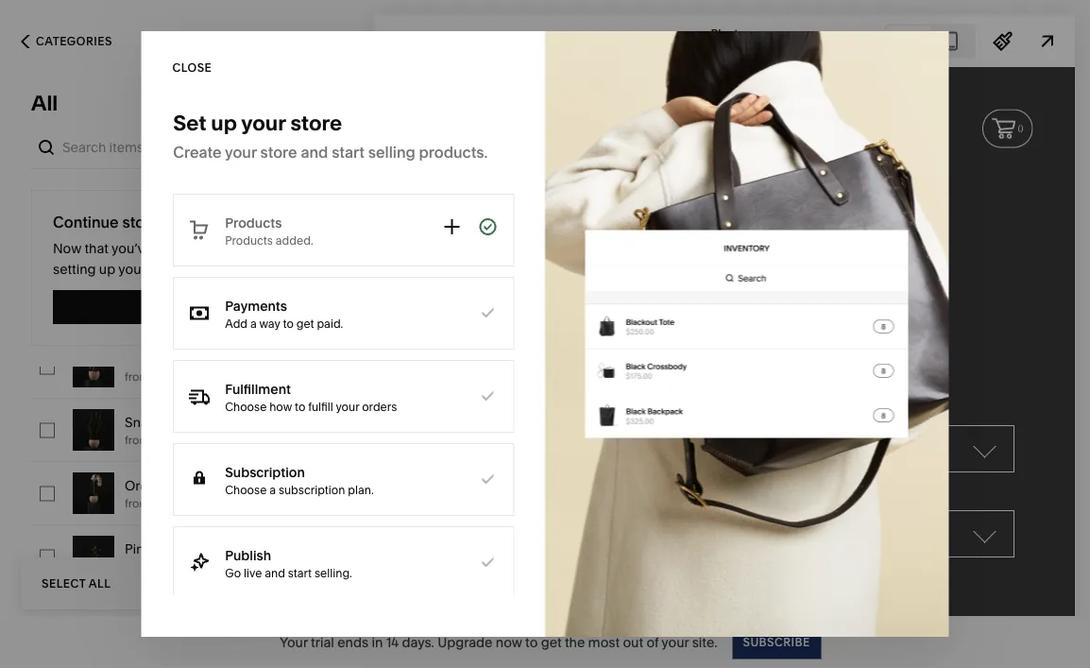 Task type: describe. For each thing, give the bounding box(es) containing it.
to inside payments add a way to get paid.
[[283, 317, 293, 330]]

live
[[243, 566, 262, 580]]

fulfill
[[308, 400, 333, 413]]

up inside continue store setup now that you've added products, finish setting up your store.
[[99, 261, 115, 277]]

store inside continue store setup now that you've added products, finish setting up your store.
[[122, 213, 159, 231]]

alocasia
[[125, 351, 178, 367]]

you've
[[112, 240, 152, 257]]

products products added.
[[225, 215, 313, 247]]

and inside publish go live and start selling.
[[264, 566, 285, 580]]

subscription choose a subscription plan.
[[225, 464, 373, 497]]

set up your store create your store and start selling products.
[[173, 110, 487, 161]]

how
[[269, 400, 292, 413]]

$12
[[153, 433, 170, 447]]

and inside set up your store create your store and start selling products.
[[300, 143, 328, 161]]

way
[[259, 317, 280, 330]]

orders
[[362, 400, 397, 413]]

your inside continue store setup now that you've added products, finish setting up your store.
[[118, 261, 146, 277]]

products,
[[200, 240, 259, 257]]

all
[[31, 90, 58, 116]]

set
[[173, 110, 206, 136]]

publish
[[225, 547, 271, 563]]

alocasia from $15
[[125, 351, 178, 384]]

maiden hair
[[125, 604, 200, 620]]

fulfillment choose how to fulfill your orders
[[225, 381, 397, 413]]

fulfillment
[[225, 381, 291, 397]]

orchid from $30
[[125, 478, 172, 510]]

orchid
[[125, 478, 167, 494]]

paid.
[[316, 317, 343, 330]]

go
[[225, 566, 241, 580]]

store.
[[149, 261, 184, 277]]

plant product
[[703, 26, 746, 55]]

2 products from the top
[[225, 233, 273, 247]]

1 vertical spatial get
[[541, 634, 562, 650]]

Search items… text field
[[62, 127, 338, 168]]

$20
[[153, 560, 172, 574]]

add
[[225, 317, 247, 330]]

publish go live and start selling.
[[225, 547, 352, 580]]

added.
[[275, 233, 313, 247]]

pink
[[125, 541, 151, 557]]

added
[[155, 240, 196, 257]]

products.
[[419, 143, 487, 161]]

from for alocasia
[[125, 370, 150, 384]]

plant
[[711, 26, 738, 40]]

pink calathea from $20
[[125, 541, 210, 574]]

site.
[[692, 634, 718, 650]]

that
[[85, 240, 109, 257]]

$30
[[153, 497, 172, 510]]

from for snake
[[125, 433, 150, 447]]

0 vertical spatial store
[[290, 110, 342, 136]]



Task type: locate. For each thing, give the bounding box(es) containing it.
plan.
[[348, 483, 373, 497]]

finish
[[262, 240, 296, 257]]

choose down 'fulfillment'
[[225, 400, 266, 413]]

start left selling.
[[288, 566, 311, 580]]

a
[[250, 317, 256, 330], [269, 483, 275, 497]]

start inside set up your store create your store and start selling products.
[[331, 143, 364, 161]]

categories button
[[0, 21, 133, 62]]

close button
[[173, 51, 212, 85]]

store
[[290, 110, 342, 136], [260, 143, 297, 161], [122, 213, 159, 231]]

your
[[241, 110, 285, 136], [224, 143, 256, 161], [118, 261, 146, 277], [335, 400, 359, 413], [662, 634, 689, 650]]

your right fulfill
[[335, 400, 359, 413]]

0 vertical spatial products
[[225, 215, 281, 231]]

2 vertical spatial store
[[122, 213, 159, 231]]

get left the
[[541, 634, 562, 650]]

1 vertical spatial choose
[[225, 483, 266, 497]]

and
[[300, 143, 328, 161], [264, 566, 285, 580]]

from down pink
[[125, 560, 150, 574]]

payments add a way to get paid.
[[225, 298, 343, 330]]

1 vertical spatial products
[[225, 233, 273, 247]]

1 vertical spatial and
[[264, 566, 285, 580]]

get left paid.
[[296, 317, 314, 330]]

in
[[372, 634, 383, 650]]

subscription
[[225, 464, 305, 480]]

hair
[[175, 604, 200, 620]]

from down orchid
[[125, 497, 150, 510]]

a for payments
[[250, 317, 256, 330]]

1 vertical spatial start
[[288, 566, 311, 580]]

upgrade
[[438, 634, 493, 650]]

1 horizontal spatial up
[[211, 110, 237, 136]]

ends
[[338, 634, 369, 650]]

to right how
[[294, 400, 305, 413]]

setup
[[163, 213, 204, 231]]

your
[[280, 634, 308, 650]]

up right set
[[211, 110, 237, 136]]

0 horizontal spatial to
[[283, 317, 293, 330]]

and left selling
[[300, 143, 328, 161]]

to right way
[[283, 317, 293, 330]]

from inside pink calathea from $20
[[125, 560, 150, 574]]

choose for subscription
[[225, 483, 266, 497]]

your inside fulfillment choose how to fulfill your orders
[[335, 400, 359, 413]]

1 vertical spatial to
[[294, 400, 305, 413]]

your right create
[[224, 143, 256, 161]]

a inside payments add a way to get paid.
[[250, 317, 256, 330]]

your down you've on the top
[[118, 261, 146, 277]]

start
[[331, 143, 364, 161], [288, 566, 311, 580]]

1 vertical spatial store
[[260, 143, 297, 161]]

from inside orchid from $30
[[125, 497, 150, 510]]

from inside alocasia from $15
[[125, 370, 150, 384]]

subscription
[[278, 483, 345, 497]]

products
[[225, 215, 281, 231], [225, 233, 273, 247]]

1 choose from the top
[[225, 400, 266, 413]]

0 vertical spatial get
[[296, 317, 314, 330]]

1 products from the top
[[225, 215, 281, 231]]

1 vertical spatial up
[[99, 261, 115, 277]]

setting
[[53, 261, 96, 277]]

0 horizontal spatial and
[[264, 566, 285, 580]]

0 horizontal spatial up
[[99, 261, 115, 277]]

choose inside fulfillment choose how to fulfill your orders
[[225, 400, 266, 413]]

products left added.
[[225, 233, 273, 247]]

going
[[183, 300, 224, 314]]

choose
[[225, 400, 266, 413], [225, 483, 266, 497]]

the
[[565, 634, 585, 650]]

tab list
[[887, 26, 974, 56]]

1 horizontal spatial get
[[541, 634, 562, 650]]

continue
[[53, 213, 119, 231]]

0 horizontal spatial get
[[296, 317, 314, 330]]

0 vertical spatial and
[[300, 143, 328, 161]]

a down subscription
[[269, 483, 275, 497]]

product
[[703, 42, 746, 55]]

1 horizontal spatial start
[[331, 143, 364, 161]]

from
[[125, 370, 150, 384], [125, 433, 150, 447], [125, 497, 150, 510], [125, 560, 150, 574]]

0 vertical spatial start
[[331, 143, 364, 161]]

14
[[386, 634, 399, 650]]

selling
[[368, 143, 415, 161]]

payments
[[225, 298, 287, 314]]

calathea
[[154, 541, 210, 557]]

keep going button
[[53, 290, 321, 324]]

categories
[[36, 34, 112, 48]]

create
[[173, 143, 221, 161]]

a left way
[[250, 317, 256, 330]]

from for orchid
[[125, 497, 150, 510]]

your right of
[[662, 634, 689, 650]]

up down that
[[99, 261, 115, 277]]

1 horizontal spatial and
[[300, 143, 328, 161]]

to right now at left bottom
[[525, 634, 538, 650]]

0 vertical spatial a
[[250, 317, 256, 330]]

to inside fulfillment choose how to fulfill your orders
[[294, 400, 305, 413]]

keep
[[150, 300, 180, 314]]

1 horizontal spatial to
[[294, 400, 305, 413]]

days.
[[402, 634, 435, 650]]

and right live
[[264, 566, 285, 580]]

from down snake
[[125, 433, 150, 447]]

get inside payments add a way to get paid.
[[296, 317, 314, 330]]

$15
[[153, 370, 170, 384]]

now
[[53, 240, 81, 257]]

continue store setup now that you've added products, finish setting up your store.
[[53, 213, 296, 277]]

start left selling
[[331, 143, 364, 161]]

choose inside "subscription choose a subscription plan."
[[225, 483, 266, 497]]

up
[[211, 110, 237, 136], [99, 261, 115, 277]]

products up products,
[[225, 215, 281, 231]]

1 vertical spatial a
[[269, 483, 275, 497]]

choose down subscription
[[225, 483, 266, 497]]

2 choose from the top
[[225, 483, 266, 497]]

row group containing alocasia
[[0, 146, 374, 668]]

a for subscription
[[269, 483, 275, 497]]

trial
[[311, 634, 334, 650]]

keep going
[[150, 300, 224, 314]]

3 from from the top
[[125, 497, 150, 510]]

maiden
[[125, 604, 172, 620]]

choose for fulfillment
[[225, 400, 266, 413]]

selling.
[[314, 566, 352, 580]]

start inside publish go live and start selling.
[[288, 566, 311, 580]]

get
[[296, 317, 314, 330], [541, 634, 562, 650]]

2 horizontal spatial to
[[525, 634, 538, 650]]

up inside set up your store create your store and start selling products.
[[211, 110, 237, 136]]

of
[[647, 634, 659, 650]]

row group
[[0, 146, 374, 668]]

1 from from the top
[[125, 370, 150, 384]]

most
[[588, 634, 620, 650]]

2 from from the top
[[125, 433, 150, 447]]

0 vertical spatial choose
[[225, 400, 266, 413]]

from down alocasia
[[125, 370, 150, 384]]

4 from from the top
[[125, 560, 150, 574]]

now
[[496, 634, 522, 650]]

0 vertical spatial to
[[283, 317, 293, 330]]

close
[[173, 60, 212, 74]]

snake from $12
[[125, 414, 170, 447]]

0 horizontal spatial a
[[250, 317, 256, 330]]

0 vertical spatial up
[[211, 110, 237, 136]]

to
[[283, 317, 293, 330], [294, 400, 305, 413], [525, 634, 538, 650]]

a inside "subscription choose a subscription plan."
[[269, 483, 275, 497]]

0 horizontal spatial start
[[288, 566, 311, 580]]

your right set
[[241, 110, 285, 136]]

out
[[623, 634, 644, 650]]

snake
[[125, 414, 163, 430]]

from inside the snake from $12
[[125, 433, 150, 447]]

2 vertical spatial to
[[525, 634, 538, 650]]

1 horizontal spatial a
[[269, 483, 275, 497]]

your trial ends in 14 days. upgrade now to get the most out of your site.
[[280, 634, 718, 650]]



Task type: vqa. For each thing, say whether or not it's contained in the screenshot.
Border in the button
no



